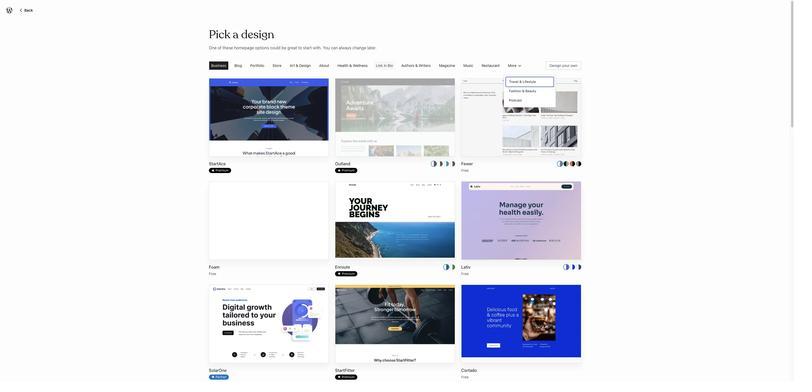 Task type: describe. For each thing, give the bounding box(es) containing it.
fashion & beauty button
[[506, 87, 554, 96]]

blog button
[[230, 59, 246, 72]]

authors & writers button
[[397, 59, 435, 72]]

cortado
[[461, 368, 477, 373]]

travel & lifestyle
[[509, 80, 536, 84]]

great
[[287, 45, 297, 50]]

podcast
[[509, 98, 522, 102]]

music
[[464, 63, 473, 68]]

solarone
[[209, 368, 227, 373]]

restaurant
[[482, 63, 500, 68]]

startace image
[[209, 79, 329, 347]]

music button
[[459, 59, 478, 72]]

writers
[[419, 63, 431, 68]]

startfitter image
[[335, 285, 455, 383]]

lativ image
[[462, 182, 581, 383]]

these
[[223, 45, 233, 50]]

health & wellness button
[[333, 59, 372, 72]]

free inside foam free
[[209, 272, 216, 276]]

can
[[331, 45, 338, 50]]

be
[[282, 45, 286, 50]]

travel & lifestyle button
[[506, 77, 554, 87]]

enroute image
[[335, 182, 455, 383]]

wellness
[[353, 63, 368, 68]]

art & design
[[290, 63, 311, 68]]

& for writers
[[415, 63, 418, 68]]

back
[[24, 8, 33, 12]]

restaurant button
[[478, 59, 504, 72]]

link in bio button
[[372, 59, 397, 72]]

art & design button
[[286, 59, 315, 72]]

free inside the 'cortado free'
[[461, 375, 469, 380]]

bio
[[388, 63, 393, 68]]

partner button
[[209, 375, 229, 380]]

options
[[255, 45, 269, 50]]

premium down startace
[[216, 169, 229, 173]]

free down lativ
[[461, 272, 469, 276]]

store button
[[268, 59, 286, 72]]

in
[[384, 63, 387, 68]]

pick a design
[[209, 27, 274, 42]]

premium button down 'enroute'
[[335, 272, 357, 277]]

authors & writers
[[401, 63, 431, 68]]

& for design
[[296, 63, 298, 68]]

foam image
[[209, 182, 329, 260]]

magazine
[[439, 63, 455, 68]]

always
[[339, 45, 351, 50]]

blog
[[234, 63, 242, 68]]

outland image
[[335, 79, 455, 347]]

store
[[273, 63, 282, 68]]

authors
[[401, 63, 414, 68]]

to
[[298, 45, 302, 50]]

cortado free
[[461, 368, 477, 380]]

group containing travel & lifestyle
[[506, 77, 554, 105]]



Task type: vqa. For each thing, say whether or not it's contained in the screenshot.
plugin icon
no



Task type: locate. For each thing, give the bounding box(es) containing it.
podcast button
[[506, 96, 554, 105]]

& for beauty
[[522, 89, 525, 93]]

free down cortado
[[461, 375, 469, 380]]

fewer
[[461, 162, 473, 166]]

one of these homepage options could be great to start with. you can always change later.
[[209, 45, 377, 50]]

of
[[218, 45, 222, 50]]

fashion
[[509, 89, 521, 93]]

& right travel
[[520, 80, 522, 84]]

link in bio
[[376, 63, 393, 68]]

partner
[[216, 375, 226, 379]]

startace
[[209, 162, 226, 166]]

health
[[338, 63, 348, 68]]

design inside design your own button
[[550, 63, 561, 68]]

homepage
[[234, 45, 254, 50]]

lifestyle
[[523, 80, 536, 84]]

design your own button
[[546, 62, 581, 70]]

your
[[562, 63, 570, 68]]

travel
[[509, 80, 519, 84]]

lativ
[[461, 265, 471, 270]]

premium button down outland
[[335, 168, 357, 173]]

back button
[[19, 7, 33, 13]]

premium down 'startfitter'
[[342, 375, 355, 379]]

1 horizontal spatial design
[[550, 63, 561, 68]]

& left writers
[[415, 63, 418, 68]]

design
[[550, 63, 561, 68], [299, 63, 311, 68]]

more
[[508, 63, 517, 68]]

0 horizontal spatial design
[[299, 63, 311, 68]]

magazine button
[[435, 59, 459, 72]]

change later.
[[353, 45, 377, 50]]

& for wellness
[[349, 63, 352, 68]]

premium button down 'startfitter'
[[335, 375, 357, 380]]

pick
[[209, 27, 230, 42]]

design left your
[[550, 63, 561, 68]]

premium button
[[209, 168, 231, 173], [335, 168, 357, 173], [335, 272, 357, 277], [335, 375, 357, 380]]

foam free
[[209, 265, 220, 276]]

& left beauty
[[522, 89, 525, 93]]

startfitter
[[335, 368, 355, 373]]

art
[[290, 63, 295, 68]]

& right art
[[296, 63, 298, 68]]

& right health
[[349, 63, 352, 68]]

enroute
[[335, 265, 350, 270]]

fewer image
[[462, 79, 581, 189]]

&
[[296, 63, 298, 68], [349, 63, 352, 68], [415, 63, 418, 68], [520, 80, 522, 84], [522, 89, 525, 93]]

more button
[[504, 59, 527, 72]]

you
[[323, 45, 330, 50]]

business
[[211, 63, 226, 68]]

group
[[506, 77, 554, 105]]

start
[[303, 45, 312, 50]]

own
[[571, 63, 578, 68]]

fashion & beauty
[[509, 89, 536, 93]]

business button
[[207, 59, 230, 72]]

with.
[[313, 45, 322, 50]]

solarone is a fresh, minimal, and professional wordpress block theme. image
[[209, 285, 329, 375]]

portfolio
[[250, 63, 264, 68]]

foam
[[209, 265, 220, 270]]

design right art
[[299, 63, 311, 68]]

premium down outland
[[342, 169, 355, 173]]

one
[[209, 45, 217, 50]]

link
[[376, 63, 383, 68]]

cortado image
[[462, 285, 581, 383]]

portfolio button
[[246, 59, 268, 72]]

design your own
[[550, 63, 578, 68]]

beauty
[[526, 89, 536, 93]]

about
[[319, 63, 329, 68]]

about button
[[315, 59, 333, 72]]

premium button down startace
[[209, 168, 231, 173]]

premium
[[216, 169, 229, 173], [342, 169, 355, 173], [342, 272, 355, 276], [342, 375, 355, 379]]

free
[[461, 168, 469, 173], [209, 272, 216, 276], [461, 272, 469, 276], [461, 375, 469, 380]]

premium down 'enroute'
[[342, 272, 355, 276]]

health & wellness
[[338, 63, 368, 68]]

free down fewer
[[461, 168, 469, 173]]

design inside art & design button
[[299, 63, 311, 68]]

a design
[[233, 27, 274, 42]]

& for lifestyle
[[520, 80, 522, 84]]

free down foam
[[209, 272, 216, 276]]

could
[[270, 45, 281, 50]]

outland
[[335, 162, 350, 166]]



